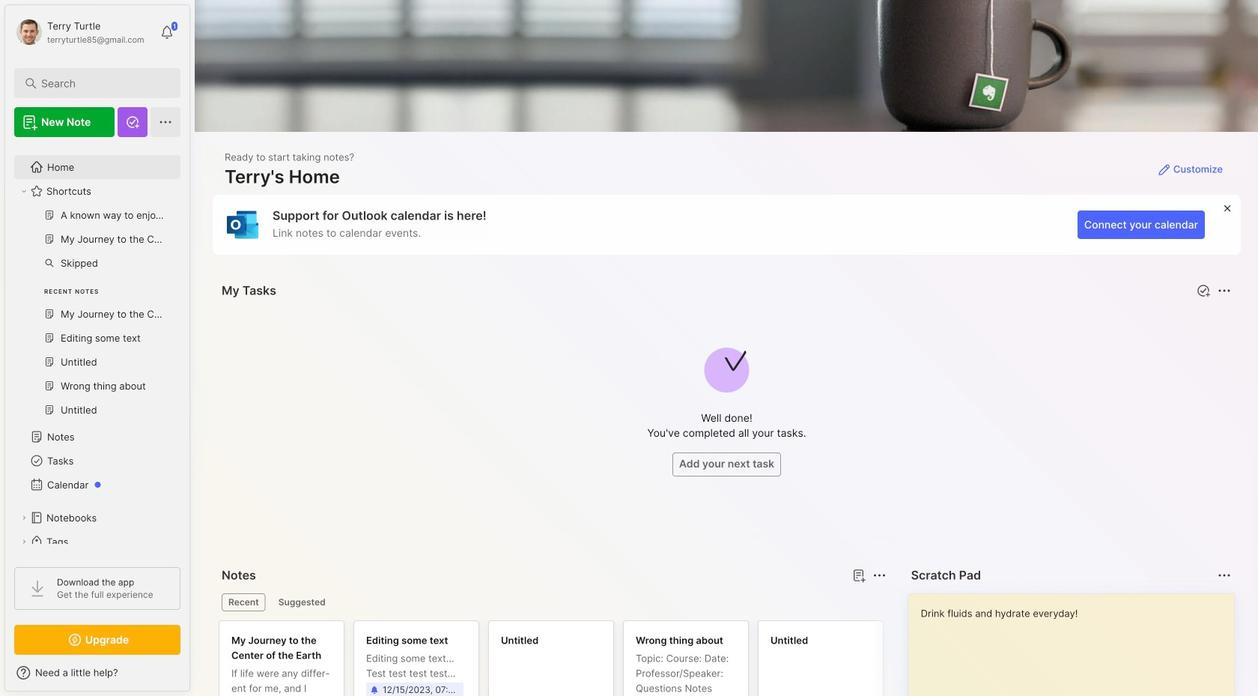 Task type: vqa. For each thing, say whether or not it's contained in the screenshot.
The Help And Learning Task Checklist field
no



Task type: describe. For each thing, give the bounding box(es) containing it.
group inside tree
[[14, 203, 172, 431]]

Start writing… text field
[[921, 594, 1234, 696]]

more actions image
[[871, 566, 889, 584]]

Account field
[[14, 17, 144, 47]]

1 more actions image from the top
[[1216, 282, 1234, 300]]



Task type: locate. For each thing, give the bounding box(es) containing it.
1 tab from the left
[[222, 593, 266, 611]]

1 vertical spatial more actions image
[[1216, 566, 1234, 584]]

2 tab from the left
[[272, 593, 332, 611]]

More actions field
[[1215, 280, 1236, 301], [870, 565, 891, 586], [1215, 565, 1236, 586]]

click to collapse image
[[189, 668, 200, 686]]

1 horizontal spatial tab
[[272, 593, 332, 611]]

row group
[[219, 620, 1259, 696]]

main element
[[0, 0, 195, 696]]

expand notebooks image
[[19, 513, 28, 522]]

WHAT'S NEW field
[[5, 661, 190, 685]]

tree
[[5, 146, 190, 611]]

Search text field
[[41, 76, 161, 91]]

group
[[14, 203, 172, 431]]

0 horizontal spatial tab
[[222, 593, 266, 611]]

expand tags image
[[19, 537, 28, 546]]

tab
[[222, 593, 266, 611], [272, 593, 332, 611]]

2 more actions image from the top
[[1216, 566, 1234, 584]]

tree inside main element
[[5, 146, 190, 611]]

new task image
[[1197, 283, 1212, 298]]

0 vertical spatial more actions image
[[1216, 282, 1234, 300]]

more actions image
[[1216, 282, 1234, 300], [1216, 566, 1234, 584]]

tab list
[[222, 593, 885, 611]]

None search field
[[41, 74, 161, 92]]

none search field inside main element
[[41, 74, 161, 92]]



